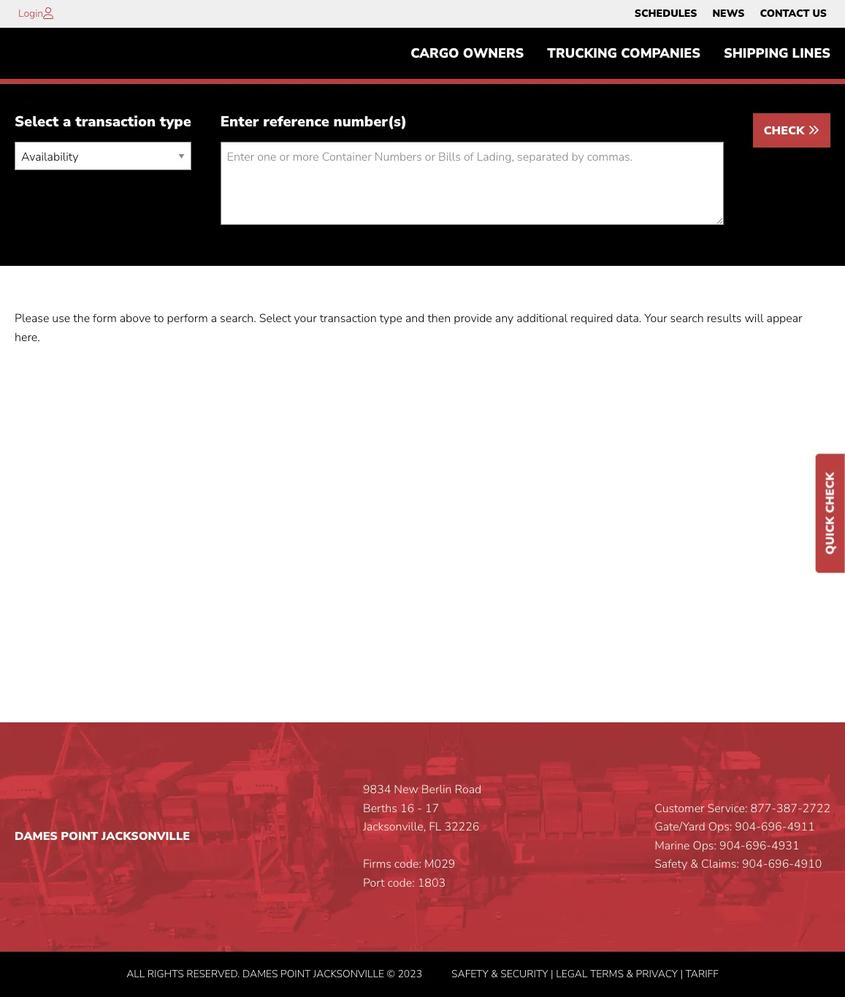 Task type: describe. For each thing, give the bounding box(es) containing it.
all rights reserved. dames point jacksonville © 2023
[[127, 967, 422, 981]]

16
[[400, 800, 414, 816]]

a inside please use the form above to perform a search. select your transaction type and then provide any additional required data. your search results will appear here.
[[211, 311, 217, 327]]

trucking companies link
[[536, 39, 712, 68]]

check button
[[753, 114, 831, 148]]

0 vertical spatial 904-
[[735, 819, 761, 835]]

security
[[501, 967, 548, 981]]

results
[[707, 311, 742, 327]]

1 horizontal spatial &
[[626, 967, 633, 981]]

us
[[813, 7, 827, 20]]

1 horizontal spatial point
[[281, 967, 311, 981]]

login link
[[18, 7, 43, 20]]

legal
[[556, 967, 588, 981]]

berlin
[[421, 782, 452, 798]]

2 vertical spatial 696-
[[768, 856, 794, 873]]

schedules
[[635, 7, 697, 20]]

legal terms & privacy link
[[556, 967, 678, 981]]

perform
[[167, 311, 208, 327]]

0 horizontal spatial &
[[491, 967, 498, 981]]

dames point jacksonville
[[15, 828, 190, 845]]

safety & security link
[[451, 967, 548, 981]]

terms
[[590, 967, 624, 981]]

and
[[405, 311, 425, 327]]

rights
[[147, 967, 184, 981]]

required
[[571, 311, 613, 327]]

0 vertical spatial type
[[160, 112, 191, 132]]

menu bar containing cargo owners
[[399, 39, 842, 68]]

login
[[18, 7, 43, 20]]

gate/yard
[[655, 819, 706, 835]]

check inside check "button"
[[764, 123, 808, 139]]

safety inside customer service: 877-387-2722 gate/yard ops: 904-696-4911 marine ops: 904-696-4931 safety & claims: 904-696-4910
[[655, 856, 687, 873]]

shipping lines link
[[712, 39, 842, 68]]

& inside customer service: 877-387-2722 gate/yard ops: 904-696-4911 marine ops: 904-696-4931 safety & claims: 904-696-4910
[[690, 856, 698, 873]]

©
[[387, 967, 395, 981]]

the
[[73, 311, 90, 327]]

enter reference number(s)
[[220, 112, 407, 132]]

user image
[[43, 7, 53, 19]]

lines
[[792, 45, 831, 62]]

trucking companies
[[547, 45, 701, 62]]

387-
[[777, 800, 803, 816]]

contact us link
[[760, 4, 827, 24]]

fl
[[429, 819, 442, 835]]

customer service: 877-387-2722 gate/yard ops: 904-696-4911 marine ops: 904-696-4931 safety & claims: 904-696-4910
[[655, 800, 831, 873]]

4931
[[771, 838, 800, 854]]

new
[[394, 782, 418, 798]]

9834
[[363, 782, 391, 798]]

use
[[52, 311, 70, 327]]

Enter reference number(s) text field
[[220, 142, 724, 225]]

data.
[[616, 311, 642, 327]]

2 vertical spatial 904-
[[742, 856, 768, 873]]

here.
[[15, 329, 40, 346]]

owners
[[463, 45, 524, 62]]

footer containing 9834 new berlin road
[[0, 723, 845, 997]]

1 vertical spatial 696-
[[746, 838, 772, 854]]

safety & security | legal terms & privacy | tariff
[[451, 967, 719, 981]]

m029
[[424, 856, 455, 873]]

0 vertical spatial dames
[[15, 828, 58, 845]]

port
[[363, 875, 385, 891]]

please
[[15, 311, 49, 327]]

4911
[[787, 819, 815, 835]]

news link
[[713, 4, 745, 24]]

tariff
[[686, 967, 719, 981]]

32226
[[444, 819, 480, 835]]

2 | from the left
[[680, 967, 683, 981]]

contact
[[760, 7, 810, 20]]

will
[[745, 311, 764, 327]]

schedules link
[[635, 4, 697, 24]]

0 vertical spatial code:
[[394, 856, 421, 873]]

quick check link
[[816, 454, 845, 573]]



Task type: locate. For each thing, give the bounding box(es) containing it.
reserved.
[[186, 967, 240, 981]]

1 horizontal spatial check
[[823, 472, 839, 513]]

1 horizontal spatial select
[[259, 311, 291, 327]]

1 | from the left
[[551, 967, 553, 981]]

above
[[120, 311, 151, 327]]

&
[[690, 856, 698, 873], [491, 967, 498, 981], [626, 967, 633, 981]]

2 horizontal spatial &
[[690, 856, 698, 873]]

additional
[[517, 311, 568, 327]]

your
[[645, 311, 667, 327]]

type left enter
[[160, 112, 191, 132]]

transaction
[[75, 112, 156, 132], [320, 311, 377, 327]]

1 horizontal spatial a
[[211, 311, 217, 327]]

code: up 1803
[[394, 856, 421, 873]]

claims:
[[701, 856, 739, 873]]

check inside quick check link
[[823, 472, 839, 513]]

shipping
[[724, 45, 789, 62]]

1 vertical spatial code:
[[388, 875, 415, 891]]

menu bar
[[627, 4, 835, 24], [399, 39, 842, 68]]

904- down 877-
[[735, 819, 761, 835]]

& right 'terms'
[[626, 967, 633, 981]]

1 vertical spatial a
[[211, 311, 217, 327]]

1 horizontal spatial type
[[380, 311, 402, 327]]

1 vertical spatial select
[[259, 311, 291, 327]]

904- right claims:
[[742, 856, 768, 873]]

0 vertical spatial transaction
[[75, 112, 156, 132]]

select
[[15, 112, 59, 132], [259, 311, 291, 327]]

to
[[154, 311, 164, 327]]

enter
[[220, 112, 259, 132]]

1 horizontal spatial transaction
[[320, 311, 377, 327]]

17
[[425, 800, 439, 816]]

companies
[[621, 45, 701, 62]]

0 vertical spatial 696-
[[761, 819, 787, 835]]

safety down the marine
[[655, 856, 687, 873]]

904- up claims:
[[720, 838, 746, 854]]

footer
[[0, 723, 845, 997]]

0 horizontal spatial |
[[551, 967, 553, 981]]

privacy
[[636, 967, 678, 981]]

dames
[[15, 828, 58, 845], [242, 967, 278, 981]]

road
[[455, 782, 482, 798]]

contact us
[[760, 7, 827, 20]]

| left the tariff
[[680, 967, 683, 981]]

696-
[[761, 819, 787, 835], [746, 838, 772, 854], [768, 856, 794, 873]]

quick check
[[823, 472, 839, 554]]

2023
[[398, 967, 422, 981]]

1 vertical spatial jacksonville
[[313, 967, 384, 981]]

menu bar containing schedules
[[627, 4, 835, 24]]

0 vertical spatial select
[[15, 112, 59, 132]]

1 vertical spatial safety
[[451, 967, 489, 981]]

all
[[127, 967, 145, 981]]

jacksonville,
[[363, 819, 426, 835]]

1 vertical spatial dames
[[242, 967, 278, 981]]

service:
[[708, 800, 748, 816]]

provide
[[454, 311, 492, 327]]

type left the and
[[380, 311, 402, 327]]

menu bar down schedules link
[[399, 39, 842, 68]]

search.
[[220, 311, 256, 327]]

point
[[61, 828, 98, 845], [281, 967, 311, 981]]

0 vertical spatial point
[[61, 828, 98, 845]]

| left legal
[[551, 967, 553, 981]]

jacksonville
[[102, 828, 190, 845], [313, 967, 384, 981]]

0 horizontal spatial safety
[[451, 967, 489, 981]]

0 vertical spatial menu bar
[[627, 4, 835, 24]]

customer
[[655, 800, 705, 816]]

0 vertical spatial check
[[764, 123, 808, 139]]

select a transaction type
[[15, 112, 191, 132]]

news
[[713, 7, 745, 20]]

appear
[[767, 311, 803, 327]]

& left security
[[491, 967, 498, 981]]

search
[[670, 311, 704, 327]]

0 horizontal spatial select
[[15, 112, 59, 132]]

firms
[[363, 856, 391, 873]]

1 vertical spatial ops:
[[693, 838, 717, 854]]

type
[[160, 112, 191, 132], [380, 311, 402, 327]]

& left claims:
[[690, 856, 698, 873]]

0 horizontal spatial type
[[160, 112, 191, 132]]

please use the form above to perform a search. select your transaction type and then provide any additional required data. your search results will appear here.
[[15, 311, 803, 346]]

your
[[294, 311, 317, 327]]

1 vertical spatial transaction
[[320, 311, 377, 327]]

code:
[[394, 856, 421, 873], [388, 875, 415, 891]]

number(s)
[[334, 112, 407, 132]]

1 horizontal spatial safety
[[655, 856, 687, 873]]

1 vertical spatial 904-
[[720, 838, 746, 854]]

9834 new berlin road berths 16 - 17 jacksonville, fl 32226
[[363, 782, 482, 835]]

cargo owners
[[411, 45, 524, 62]]

1 horizontal spatial dames
[[242, 967, 278, 981]]

code: right the port on the left bottom
[[388, 875, 415, 891]]

form
[[93, 311, 117, 327]]

quick
[[823, 516, 839, 554]]

-
[[417, 800, 422, 816]]

shipping lines
[[724, 45, 831, 62]]

2722
[[803, 800, 831, 816]]

trucking
[[547, 45, 617, 62]]

ops: down service:
[[708, 819, 732, 835]]

877-
[[751, 800, 777, 816]]

type inside please use the form above to perform a search. select your transaction type and then provide any additional required data. your search results will appear here.
[[380, 311, 402, 327]]

select inside please use the form above to perform a search. select your transaction type and then provide any additional required data. your search results will appear here.
[[259, 311, 291, 327]]

reference
[[263, 112, 329, 132]]

0 vertical spatial jacksonville
[[102, 828, 190, 845]]

1 vertical spatial menu bar
[[399, 39, 842, 68]]

0 horizontal spatial transaction
[[75, 112, 156, 132]]

|
[[551, 967, 553, 981], [680, 967, 683, 981]]

transaction inside please use the form above to perform a search. select your transaction type and then provide any additional required data. your search results will appear here.
[[320, 311, 377, 327]]

check
[[764, 123, 808, 139], [823, 472, 839, 513]]

0 horizontal spatial check
[[764, 123, 808, 139]]

0 horizontal spatial a
[[63, 112, 71, 132]]

1 horizontal spatial |
[[680, 967, 683, 981]]

0 horizontal spatial point
[[61, 828, 98, 845]]

1 vertical spatial point
[[281, 967, 311, 981]]

tariff link
[[686, 967, 719, 981]]

0 vertical spatial safety
[[655, 856, 687, 873]]

cargo owners link
[[399, 39, 536, 68]]

safety
[[655, 856, 687, 873], [451, 967, 489, 981]]

menu bar up shipping
[[627, 4, 835, 24]]

0 vertical spatial ops:
[[708, 819, 732, 835]]

any
[[495, 311, 514, 327]]

4910
[[794, 856, 822, 873]]

angle double right image
[[808, 124, 820, 136]]

safety left security
[[451, 967, 489, 981]]

1 vertical spatial type
[[380, 311, 402, 327]]

cargo
[[411, 45, 459, 62]]

then
[[428, 311, 451, 327]]

ops: up claims:
[[693, 838, 717, 854]]

berths
[[363, 800, 397, 816]]

firms code:  m029 port code:  1803
[[363, 856, 455, 891]]

904-
[[735, 819, 761, 835], [720, 838, 746, 854], [742, 856, 768, 873]]

0 horizontal spatial dames
[[15, 828, 58, 845]]

1803
[[418, 875, 446, 891]]

marine
[[655, 838, 690, 854]]

a
[[63, 112, 71, 132], [211, 311, 217, 327]]

1 vertical spatial check
[[823, 472, 839, 513]]

1 horizontal spatial jacksonville
[[313, 967, 384, 981]]

0 horizontal spatial jacksonville
[[102, 828, 190, 845]]

0 vertical spatial a
[[63, 112, 71, 132]]



Task type: vqa. For each thing, say whether or not it's contained in the screenshot.
the appear
yes



